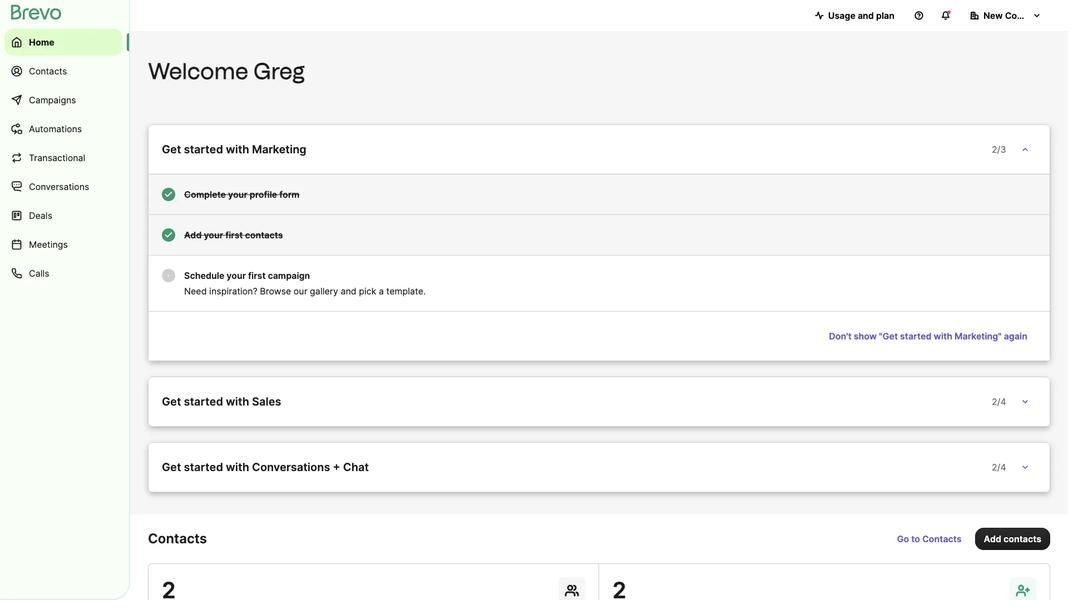 Task type: vqa. For each thing, say whether or not it's contained in the screenshot.
Clear Button
no



Task type: describe. For each thing, give the bounding box(es) containing it.
pick
[[359, 286, 376, 297]]

/ for get started with conversations + chat
[[997, 462, 1000, 473]]

home link
[[4, 29, 122, 56]]

1 vertical spatial conversations
[[252, 461, 330, 475]]

campaigns
[[29, 95, 76, 106]]

your for complete
[[228, 189, 247, 200]]

complete your profile form
[[184, 189, 300, 200]]

conversations link
[[4, 174, 122, 200]]

new
[[984, 10, 1003, 21]]

started for get started with marketing
[[184, 143, 223, 156]]

2 / 3
[[992, 144, 1006, 155]]

calls
[[29, 268, 49, 279]]

go to contacts button
[[888, 528, 971, 551]]

inspiration?
[[209, 286, 257, 297]]

3
[[1000, 144, 1006, 155]]

go to contacts
[[897, 534, 962, 545]]

template.
[[386, 286, 426, 297]]

greg
[[254, 58, 305, 85]]

with inside button
[[934, 331, 952, 342]]

2 for get started with sales
[[992, 397, 997, 408]]

need
[[184, 286, 207, 297]]

usage
[[828, 10, 856, 21]]

campaign
[[268, 270, 310, 281]]

1 horizontal spatial contacts
[[148, 531, 207, 547]]

first for campaign
[[248, 270, 266, 281]]

marketing
[[252, 143, 306, 156]]

started inside button
[[900, 331, 932, 342]]

add contacts button
[[975, 528, 1050, 551]]

get started with marketing
[[162, 143, 306, 156]]

get for get started with sales
[[162, 396, 181, 409]]

schedule your first campaign need inspiration? browse our gallery and pick a template.
[[184, 270, 426, 297]]

contacts inside button
[[1004, 534, 1041, 545]]

automations
[[29, 123, 82, 135]]

a
[[379, 286, 384, 297]]

contacts inside button
[[922, 534, 962, 545]]

usage and plan button
[[806, 4, 903, 27]]

contacts link
[[4, 58, 122, 85]]

company
[[1005, 10, 1046, 21]]

and inside schedule your first campaign need inspiration? browse our gallery and pick a template.
[[341, 286, 356, 297]]

2 for get started with conversations + chat
[[992, 462, 997, 473]]

with for marketing
[[226, 143, 249, 156]]

gallery
[[310, 286, 338, 297]]

go
[[897, 534, 909, 545]]

usage and plan
[[828, 10, 895, 21]]

+
[[333, 461, 340, 475]]

add your first contacts link
[[148, 215, 1050, 256]]

get for get started with conversations + chat
[[162, 461, 181, 475]]

to
[[911, 534, 920, 545]]

get started with sales
[[162, 396, 281, 409]]

your for schedule
[[227, 270, 246, 281]]

automations link
[[4, 116, 122, 142]]

calls link
[[4, 260, 122, 287]]

0 horizontal spatial contacts
[[29, 66, 67, 77]]

add contacts
[[984, 534, 1041, 545]]



Task type: locate. For each thing, give the bounding box(es) containing it.
1 vertical spatial first
[[248, 270, 266, 281]]

conversations inside conversations link
[[29, 181, 89, 192]]

don't show "get started with marketing" again button
[[820, 325, 1036, 348]]

new company button
[[961, 4, 1050, 27]]

2 4 from the top
[[1000, 462, 1006, 473]]

0 vertical spatial conversations
[[29, 181, 89, 192]]

meetings link
[[4, 231, 122, 258]]

3 get from the top
[[162, 461, 181, 475]]

add your first contacts
[[184, 230, 283, 241]]

1 horizontal spatial conversations
[[252, 461, 330, 475]]

1 horizontal spatial and
[[858, 10, 874, 21]]

2 2 from the top
[[992, 397, 997, 408]]

don't
[[829, 331, 852, 342]]

1 vertical spatial add
[[984, 534, 1001, 545]]

0 vertical spatial 4
[[1000, 397, 1006, 408]]

2 / 4 for get started with sales
[[992, 397, 1006, 408]]

2 horizontal spatial contacts
[[922, 534, 962, 545]]

sales
[[252, 396, 281, 409]]

2 2 / 4 from the top
[[992, 462, 1006, 473]]

1 vertical spatial 2
[[992, 397, 997, 408]]

1 vertical spatial and
[[341, 286, 356, 297]]

new company
[[984, 10, 1046, 21]]

add inside add your first contacts link
[[184, 230, 202, 241]]

add for add contacts
[[984, 534, 1001, 545]]

first
[[225, 230, 243, 241], [248, 270, 266, 281]]

contacts
[[29, 66, 67, 77], [148, 531, 207, 547], [922, 534, 962, 545]]

0 vertical spatial and
[[858, 10, 874, 21]]

1 vertical spatial 4
[[1000, 462, 1006, 473]]

your inside add your first contacts link
[[204, 230, 223, 241]]

your down complete at top
[[204, 230, 223, 241]]

again
[[1004, 331, 1027, 342]]

2 for get started with marketing
[[992, 144, 997, 155]]

/ for get started with marketing
[[997, 144, 1000, 155]]

transactional link
[[4, 145, 122, 171]]

/ for get started with sales
[[997, 397, 1000, 408]]

and
[[858, 10, 874, 21], [341, 286, 356, 297]]

contacts
[[245, 230, 283, 241], [1004, 534, 1041, 545]]

2 vertical spatial /
[[997, 462, 1000, 473]]

0 vertical spatial first
[[225, 230, 243, 241]]

2 / from the top
[[997, 397, 1000, 408]]

3 2 from the top
[[992, 462, 997, 473]]

4 for get started with sales
[[1000, 397, 1006, 408]]

with for conversations
[[226, 461, 249, 475]]

4
[[1000, 397, 1006, 408], [1000, 462, 1006, 473]]

0 vertical spatial your
[[228, 189, 247, 200]]

with for sales
[[226, 396, 249, 409]]

browse
[[260, 286, 291, 297]]

show
[[854, 331, 877, 342]]

your inside complete your profile form link
[[228, 189, 247, 200]]

2 vertical spatial your
[[227, 270, 246, 281]]

first inside schedule your first campaign need inspiration? browse our gallery and pick a template.
[[248, 270, 266, 281]]

add inside add contacts button
[[984, 534, 1001, 545]]

and left pick
[[341, 286, 356, 297]]

complete your profile form link
[[148, 175, 1050, 215]]

0 vertical spatial /
[[997, 144, 1000, 155]]

marketing"
[[955, 331, 1002, 342]]

2 / 4 for get started with conversations + chat
[[992, 462, 1006, 473]]

welcome greg
[[148, 58, 305, 85]]

1 vertical spatial /
[[997, 397, 1000, 408]]

0 horizontal spatial first
[[225, 230, 243, 241]]

1 4 from the top
[[1000, 397, 1006, 408]]

don't show "get started with marketing" again
[[829, 331, 1027, 342]]

2 vertical spatial get
[[162, 461, 181, 475]]

and inside button
[[858, 10, 874, 21]]

transactional
[[29, 152, 85, 164]]

form
[[279, 189, 300, 200]]

1 vertical spatial 2 / 4
[[992, 462, 1006, 473]]

1 get from the top
[[162, 143, 181, 156]]

get for get started with marketing
[[162, 143, 181, 156]]

first down complete your profile form
[[225, 230, 243, 241]]

0 vertical spatial add
[[184, 230, 202, 241]]

first for contacts
[[225, 230, 243, 241]]

conversations left +
[[252, 461, 330, 475]]

2 vertical spatial 2
[[992, 462, 997, 473]]

with
[[226, 143, 249, 156], [934, 331, 952, 342], [226, 396, 249, 409], [226, 461, 249, 475]]

deals link
[[4, 202, 122, 229]]

0 horizontal spatial add
[[184, 230, 202, 241]]

0 vertical spatial contacts
[[245, 230, 283, 241]]

campaigns link
[[4, 87, 122, 113]]

1 horizontal spatial contacts
[[1004, 534, 1041, 545]]

plan
[[876, 10, 895, 21]]

0 horizontal spatial contacts
[[245, 230, 283, 241]]

1 vertical spatial your
[[204, 230, 223, 241]]

1 2 / 4 from the top
[[992, 397, 1006, 408]]

profile
[[250, 189, 277, 200]]

0 horizontal spatial and
[[341, 286, 356, 297]]

your left profile
[[228, 189, 247, 200]]

0 horizontal spatial conversations
[[29, 181, 89, 192]]

1 horizontal spatial first
[[248, 270, 266, 281]]

2
[[992, 144, 997, 155], [992, 397, 997, 408], [992, 462, 997, 473]]

0 vertical spatial get
[[162, 143, 181, 156]]

/
[[997, 144, 1000, 155], [997, 397, 1000, 408], [997, 462, 1000, 473]]

schedule
[[184, 270, 224, 281]]

get
[[162, 143, 181, 156], [162, 396, 181, 409], [162, 461, 181, 475]]

started for get started with conversations + chat
[[184, 461, 223, 475]]

0 vertical spatial 2
[[992, 144, 997, 155]]

conversations down transactional
[[29, 181, 89, 192]]

your
[[228, 189, 247, 200], [204, 230, 223, 241], [227, 270, 246, 281]]

1 vertical spatial contacts
[[1004, 534, 1041, 545]]

add
[[184, 230, 202, 241], [984, 534, 1001, 545]]

your up the inspiration?
[[227, 270, 246, 281]]

1 vertical spatial get
[[162, 396, 181, 409]]

first up browse
[[248, 270, 266, 281]]

started for get started with sales
[[184, 396, 223, 409]]

3 / from the top
[[997, 462, 1000, 473]]

welcome
[[148, 58, 248, 85]]

4 for get started with conversations + chat
[[1000, 462, 1006, 473]]

1 horizontal spatial add
[[984, 534, 1001, 545]]

1 / from the top
[[997, 144, 1000, 155]]

conversations
[[29, 181, 89, 192], [252, 461, 330, 475]]

deals
[[29, 210, 52, 221]]

add for add your first contacts
[[184, 230, 202, 241]]

get started with conversations + chat
[[162, 461, 369, 475]]

1 2 from the top
[[992, 144, 997, 155]]

our
[[294, 286, 307, 297]]

home
[[29, 37, 54, 48]]

2 / 4
[[992, 397, 1006, 408], [992, 462, 1006, 473]]

chat
[[343, 461, 369, 475]]

started
[[184, 143, 223, 156], [900, 331, 932, 342], [184, 396, 223, 409], [184, 461, 223, 475]]

0 vertical spatial 2 / 4
[[992, 397, 1006, 408]]

and left the plan
[[858, 10, 874, 21]]

2 get from the top
[[162, 396, 181, 409]]

your inside schedule your first campaign need inspiration? browse our gallery and pick a template.
[[227, 270, 246, 281]]

"get
[[879, 331, 898, 342]]

your for add
[[204, 230, 223, 241]]

complete
[[184, 189, 226, 200]]

meetings
[[29, 239, 68, 250]]



